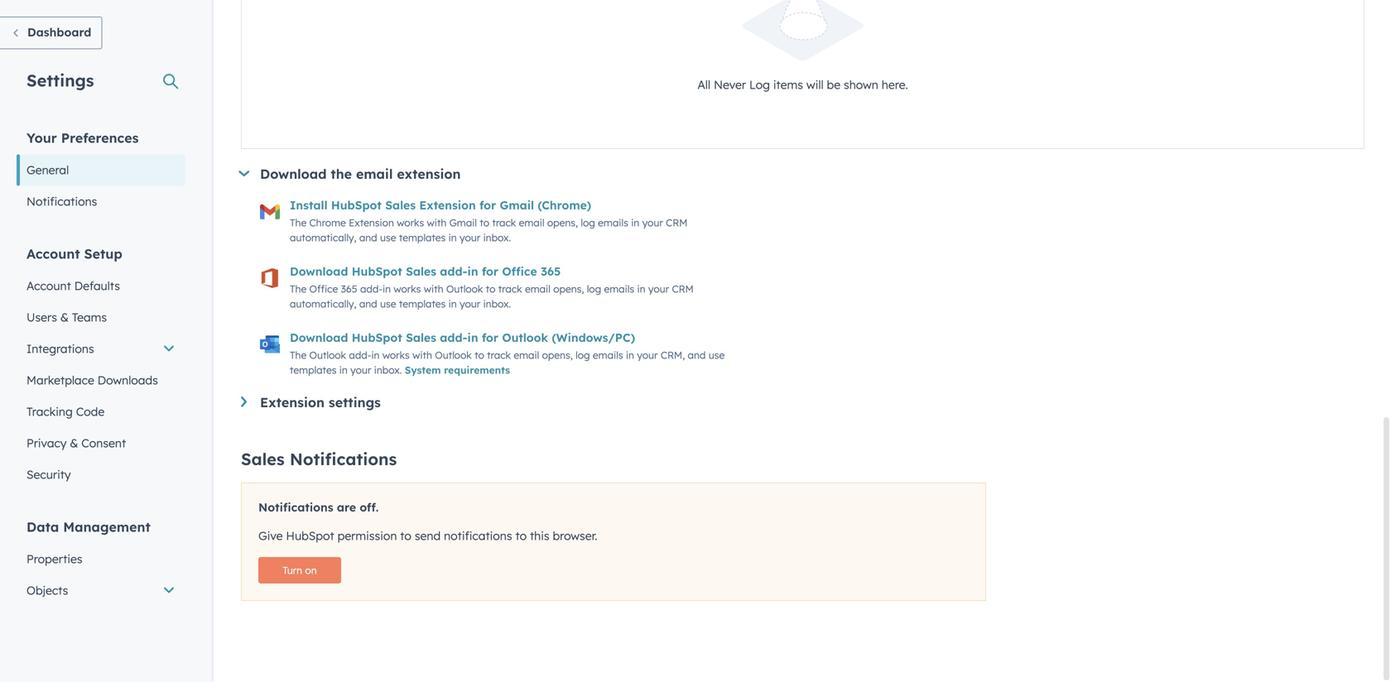 Task type: vqa. For each thing, say whether or not it's contained in the screenshot.
leftmost &
yes



Task type: locate. For each thing, give the bounding box(es) containing it.
with down the download hubspot sales add-in for office 365 button
[[424, 283, 444, 295]]

2 vertical spatial emails
[[593, 349, 623, 361]]

automatically, inside download hubspot sales add-in for office 365 the office 365 add-in works with outlook to track email opens, log emails in your crm automatically, and use templates in your inbox.
[[290, 298, 357, 310]]

data management element
[[17, 518, 186, 670]]

marketplace downloads link
[[17, 365, 186, 396]]

365
[[541, 264, 561, 279], [341, 283, 357, 295]]

opens,
[[547, 216, 578, 229], [553, 283, 584, 295], [542, 349, 573, 361]]

2 account from the top
[[27, 279, 71, 293]]

365 down chrome
[[341, 283, 357, 295]]

dashboard link
[[0, 17, 102, 49]]

0 vertical spatial log
[[581, 216, 595, 229]]

with up the system
[[413, 349, 432, 361]]

2 vertical spatial for
[[482, 330, 499, 345]]

download
[[260, 166, 327, 182], [290, 264, 348, 279], [290, 330, 348, 345]]

0 vertical spatial crm
[[666, 216, 688, 229]]

templates up the download hubspot sales add-in for office 365 button
[[399, 231, 446, 244]]

data
[[27, 519, 59, 535]]

the
[[290, 216, 307, 229], [290, 283, 307, 295], [290, 349, 307, 361]]

2 vertical spatial log
[[576, 349, 590, 361]]

notifications
[[444, 529, 512, 543]]

use right crm, in the bottom of the page
[[709, 349, 725, 361]]

caret image
[[241, 397, 247, 407]]

2 vertical spatial works
[[382, 349, 410, 361]]

account
[[27, 246, 80, 262], [27, 279, 71, 293]]

1 the from the top
[[290, 216, 307, 229]]

log inside install hubspot sales extension for gmail (chrome) the chrome extension works with gmail to track email opens, log emails in your crm automatically, and use templates in your inbox.
[[581, 216, 595, 229]]

sales down extension
[[385, 198, 416, 212]]

hubspot for install hubspot sales extension for gmail (chrome) the chrome extension works with gmail to track email opens, log emails in your crm automatically, and use templates in your inbox.
[[331, 198, 382, 212]]

extension right chrome
[[349, 216, 394, 229]]

hubspot inside install hubspot sales extension for gmail (chrome) the chrome extension works with gmail to track email opens, log emails in your crm automatically, and use templates in your inbox.
[[331, 198, 382, 212]]

account up users
[[27, 279, 71, 293]]

to up 'requirements'
[[475, 349, 484, 361]]

2 vertical spatial inbox.
[[374, 364, 402, 376]]

1 vertical spatial emails
[[604, 283, 635, 295]]

outlook up system requirements button
[[435, 349, 472, 361]]

crm inside install hubspot sales extension for gmail (chrome) the chrome extension works with gmail to track email opens, log emails in your crm automatically, and use templates in your inbox.
[[666, 216, 688, 229]]

extension down extension
[[419, 198, 476, 212]]

for inside download hubspot sales add-in for outlook (windows/pc) button
[[482, 330, 499, 345]]

and down download the email extension
[[359, 231, 377, 244]]

2 vertical spatial templates
[[290, 364, 337, 376]]

log down (windows/pc)
[[576, 349, 590, 361]]

to
[[480, 216, 489, 229], [486, 283, 496, 295], [475, 349, 484, 361], [400, 529, 412, 543], [516, 529, 527, 543]]

emails inside download hubspot sales add-in for office 365 the office 365 add-in works with outlook to track email opens, log emails in your crm automatically, and use templates in your inbox.
[[604, 283, 635, 295]]

to inside install hubspot sales extension for gmail (chrome) the chrome extension works with gmail to track email opens, log emails in your crm automatically, and use templates in your inbox.
[[480, 216, 489, 229]]

and right crm, in the bottom of the page
[[688, 349, 706, 361]]

account defaults link
[[17, 270, 186, 302]]

caret image
[[239, 171, 249, 176]]

1 vertical spatial with
[[424, 283, 444, 295]]

for inside download hubspot sales add-in for office 365 the office 365 add-in works with outlook to track email opens, log emails in your crm automatically, and use templates in your inbox.
[[482, 264, 499, 279]]

on
[[305, 564, 317, 577]]

add-
[[440, 264, 468, 279], [360, 283, 383, 295], [440, 330, 468, 345], [349, 349, 371, 361]]

office down install hubspot sales extension for gmail (chrome) the chrome extension works with gmail to track email opens, log emails in your crm automatically, and use templates in your inbox.
[[502, 264, 537, 279]]

integrations
[[27, 342, 94, 356]]

2 vertical spatial track
[[487, 349, 511, 361]]

0 vertical spatial &
[[60, 310, 69, 325]]

& for privacy
[[70, 436, 78, 451]]

send
[[415, 529, 441, 543]]

the
[[331, 166, 352, 182]]

opens, inside "the outlook add-in works with outlook to track email opens, log emails in your crm, and use templates in your inbox."
[[542, 349, 573, 361]]

setup
[[84, 246, 122, 262]]

the outlook add-in works with outlook to track email opens, log emails in your crm, and use templates in your inbox.
[[290, 349, 725, 376]]

for left (chrome)
[[479, 198, 496, 212]]

track
[[492, 216, 516, 229], [498, 283, 522, 295], [487, 349, 511, 361]]

hubspot inside button
[[352, 330, 402, 345]]

office
[[502, 264, 537, 279], [309, 283, 338, 295]]

1 vertical spatial account
[[27, 279, 71, 293]]

outlook down the download hubspot sales add-in for office 365 button
[[446, 283, 483, 295]]

1 vertical spatial log
[[587, 283, 601, 295]]

extension right caret icon
[[260, 394, 325, 411]]

objects
[[27, 583, 68, 598]]

1 vertical spatial office
[[309, 283, 338, 295]]

account up account defaults
[[27, 246, 80, 262]]

templates down the download hubspot sales add-in for office 365 button
[[399, 298, 446, 310]]

2 vertical spatial opens,
[[542, 349, 573, 361]]

0 horizontal spatial gmail
[[449, 216, 477, 229]]

2 vertical spatial and
[[688, 349, 706, 361]]

2 vertical spatial notifications
[[258, 500, 333, 515]]

0 vertical spatial and
[[359, 231, 377, 244]]

inbox. inside download hubspot sales add-in for office 365 the office 365 add-in works with outlook to track email opens, log emails in your crm automatically, and use templates in your inbox.
[[483, 298, 511, 310]]

for for office
[[482, 264, 499, 279]]

1 vertical spatial extension
[[349, 216, 394, 229]]

add- inside button
[[440, 330, 468, 345]]

(chrome)
[[538, 198, 591, 212]]

1 vertical spatial use
[[380, 298, 396, 310]]

outlook
[[446, 283, 483, 295], [502, 330, 548, 345], [309, 349, 346, 361], [435, 349, 472, 361]]

properties
[[27, 552, 82, 566]]

crm
[[666, 216, 688, 229], [672, 283, 694, 295]]

0 vertical spatial with
[[427, 216, 447, 229]]

email
[[356, 166, 393, 182], [519, 216, 545, 229], [525, 283, 551, 295], [514, 349, 539, 361]]

2 vertical spatial download
[[290, 330, 348, 345]]

inbox. up download hubspot sales add-in for office 365 the office 365 add-in works with outlook to track email opens, log emails in your crm automatically, and use templates in your inbox.
[[483, 231, 511, 244]]

with down install hubspot sales extension for gmail (chrome) button
[[427, 216, 447, 229]]

notifications
[[27, 194, 97, 209], [290, 449, 397, 469], [258, 500, 333, 515]]

sales down install hubspot sales extension for gmail (chrome) button
[[406, 264, 436, 279]]

and
[[359, 231, 377, 244], [359, 298, 377, 310], [688, 349, 706, 361]]

and inside download hubspot sales add-in for office 365 the office 365 add-in works with outlook to track email opens, log emails in your crm automatically, and use templates in your inbox.
[[359, 298, 377, 310]]

add- up system requirements
[[440, 330, 468, 345]]

with
[[427, 216, 447, 229], [424, 283, 444, 295], [413, 349, 432, 361]]

email down download hubspot sales add-in for outlook (windows/pc) button
[[514, 349, 539, 361]]

2 vertical spatial use
[[709, 349, 725, 361]]

1 vertical spatial notifications
[[290, 449, 397, 469]]

works inside install hubspot sales extension for gmail (chrome) the chrome extension works with gmail to track email opens, log emails in your crm automatically, and use templates in your inbox.
[[397, 216, 424, 229]]

users & teams
[[27, 310, 107, 325]]

account for account setup
[[27, 246, 80, 262]]

works down the download hubspot sales add-in for office 365 button
[[394, 283, 421, 295]]

log up (windows/pc)
[[587, 283, 601, 295]]

notifications down general
[[27, 194, 97, 209]]

for down install hubspot sales extension for gmail (chrome) the chrome extension works with gmail to track email opens, log emails in your crm automatically, and use templates in your inbox.
[[482, 264, 499, 279]]

opens, up (windows/pc)
[[553, 283, 584, 295]]

templates inside download hubspot sales add-in for office 365 the office 365 add-in works with outlook to track email opens, log emails in your crm automatically, and use templates in your inbox.
[[399, 298, 446, 310]]

1 vertical spatial 365
[[341, 283, 357, 295]]

downloads
[[98, 373, 158, 388]]

gmail down install hubspot sales extension for gmail (chrome) button
[[449, 216, 477, 229]]

download up install
[[260, 166, 327, 182]]

code
[[76, 405, 105, 419]]

general
[[27, 163, 69, 177]]

use down the download hubspot sales add-in for office 365 button
[[380, 298, 396, 310]]

your preferences element
[[17, 129, 186, 217]]

0 vertical spatial account
[[27, 246, 80, 262]]

0 vertical spatial notifications
[[27, 194, 97, 209]]

0 horizontal spatial office
[[309, 283, 338, 295]]

email down (chrome)
[[519, 216, 545, 229]]

notifications for notifications are off.
[[258, 500, 333, 515]]

inbox. inside install hubspot sales extension for gmail (chrome) the chrome extension works with gmail to track email opens, log emails in your crm automatically, and use templates in your inbox.
[[483, 231, 511, 244]]

templates inside install hubspot sales extension for gmail (chrome) the chrome extension works with gmail to track email opens, log emails in your crm automatically, and use templates in your inbox.
[[399, 231, 446, 244]]

log
[[581, 216, 595, 229], [587, 283, 601, 295], [576, 349, 590, 361]]

& right users
[[60, 310, 69, 325]]

2 vertical spatial the
[[290, 349, 307, 361]]

settings
[[27, 70, 94, 91]]

security link
[[17, 459, 186, 491]]

download up extension settings
[[290, 330, 348, 345]]

hubspot inside download hubspot sales add-in for office 365 the office 365 add-in works with outlook to track email opens, log emails in your crm automatically, and use templates in your inbox.
[[352, 264, 402, 279]]

track up download hubspot sales add-in for outlook (windows/pc)
[[498, 283, 522, 295]]

works inside download hubspot sales add-in for office 365 the office 365 add-in works with outlook to track email opens, log emails in your crm automatically, and use templates in your inbox.
[[394, 283, 421, 295]]

0 vertical spatial 365
[[541, 264, 561, 279]]

0 horizontal spatial extension
[[260, 394, 325, 411]]

365 down (chrome)
[[541, 264, 561, 279]]

never
[[714, 77, 746, 92]]

1 vertical spatial inbox.
[[483, 298, 511, 310]]

to inside "the outlook add-in works with outlook to track email opens, log emails in your crm, and use templates in your inbox."
[[475, 349, 484, 361]]

add- down install hubspot sales extension for gmail (chrome) the chrome extension works with gmail to track email opens, log emails in your crm automatically, and use templates in your inbox.
[[440, 264, 468, 279]]

opens, inside install hubspot sales extension for gmail (chrome) the chrome extension works with gmail to track email opens, log emails in your crm automatically, and use templates in your inbox.
[[547, 216, 578, 229]]

sales inside button
[[406, 330, 436, 345]]

sales for outlook
[[406, 330, 436, 345]]

0 vertical spatial for
[[479, 198, 496, 212]]

track up download hubspot sales add-in for office 365 the office 365 add-in works with outlook to track email opens, log emails in your crm automatically, and use templates in your inbox.
[[492, 216, 516, 229]]

to left send
[[400, 529, 412, 543]]

your
[[642, 216, 663, 229], [460, 231, 481, 244], [648, 283, 669, 295], [460, 298, 481, 310], [637, 349, 658, 361], [350, 364, 371, 376]]

to left this
[[516, 529, 527, 543]]

1 vertical spatial track
[[498, 283, 522, 295]]

consent
[[81, 436, 126, 451]]

templates inside "the outlook add-in works with outlook to track email opens, log emails in your crm, and use templates in your inbox."
[[290, 364, 337, 376]]

2 the from the top
[[290, 283, 307, 295]]

0 vertical spatial use
[[380, 231, 396, 244]]

1 vertical spatial templates
[[399, 298, 446, 310]]

install hubspot sales extension for gmail (chrome) the chrome extension works with gmail to track email opens, log emails in your crm automatically, and use templates in your inbox.
[[290, 198, 688, 244]]

notifications inside your preferences 'element'
[[27, 194, 97, 209]]

download for download hubspot sales add-in for outlook (windows/pc)
[[290, 330, 348, 345]]

& right the privacy
[[70, 436, 78, 451]]

0 horizontal spatial &
[[60, 310, 69, 325]]

0 vertical spatial inbox.
[[483, 231, 511, 244]]

extension settings
[[260, 394, 381, 411]]

properties link
[[17, 544, 186, 575]]

download down chrome
[[290, 264, 348, 279]]

requirements
[[444, 364, 510, 376]]

outlook up "the outlook add-in works with outlook to track email opens, log emails in your crm, and use templates in your inbox."
[[502, 330, 548, 345]]

0 vertical spatial emails
[[598, 216, 628, 229]]

for
[[479, 198, 496, 212], [482, 264, 499, 279], [482, 330, 499, 345]]

download hubspot sales add-in for outlook (windows/pc) button
[[290, 328, 635, 348]]

&
[[60, 310, 69, 325], [70, 436, 78, 451]]

hubspot
[[331, 198, 382, 212], [352, 264, 402, 279], [352, 330, 402, 345], [286, 529, 334, 543]]

works down install hubspot sales extension for gmail (chrome) button
[[397, 216, 424, 229]]

extension
[[419, 198, 476, 212], [349, 216, 394, 229], [260, 394, 325, 411]]

0 vertical spatial templates
[[399, 231, 446, 244]]

1 horizontal spatial 365
[[541, 264, 561, 279]]

sales inside download hubspot sales add-in for office 365 the office 365 add-in works with outlook to track email opens, log emails in your crm automatically, and use templates in your inbox.
[[406, 264, 436, 279]]

opens, down (windows/pc)
[[542, 349, 573, 361]]

3 the from the top
[[290, 349, 307, 361]]

for for outlook
[[482, 330, 499, 345]]

1 vertical spatial and
[[359, 298, 377, 310]]

2 vertical spatial with
[[413, 349, 432, 361]]

track up 'requirements'
[[487, 349, 511, 361]]

templates
[[399, 231, 446, 244], [399, 298, 446, 310], [290, 364, 337, 376]]

management
[[63, 519, 151, 535]]

0 horizontal spatial 365
[[341, 283, 357, 295]]

sales up the system
[[406, 330, 436, 345]]

1 vertical spatial the
[[290, 283, 307, 295]]

0 vertical spatial opens,
[[547, 216, 578, 229]]

track inside "the outlook add-in works with outlook to track email opens, log emails in your crm, and use templates in your inbox."
[[487, 349, 511, 361]]

for up "the outlook add-in works with outlook to track email opens, log emails in your crm, and use templates in your inbox."
[[482, 330, 499, 345]]

1 horizontal spatial extension
[[349, 216, 394, 229]]

0 vertical spatial automatically,
[[290, 231, 357, 244]]

works up the system
[[382, 349, 410, 361]]

1 vertical spatial crm
[[672, 283, 694, 295]]

1 horizontal spatial &
[[70, 436, 78, 451]]

with inside "the outlook add-in works with outlook to track email opens, log emails in your crm, and use templates in your inbox."
[[413, 349, 432, 361]]

0 vertical spatial office
[[502, 264, 537, 279]]

inbox.
[[483, 231, 511, 244], [483, 298, 511, 310], [374, 364, 402, 376]]

office down chrome
[[309, 283, 338, 295]]

add- up settings
[[349, 349, 371, 361]]

users
[[27, 310, 57, 325]]

sales for office
[[406, 264, 436, 279]]

give
[[258, 529, 283, 543]]

email up "the outlook add-in works with outlook to track email opens, log emails in your crm, and use templates in your inbox."
[[525, 283, 551, 295]]

for inside install hubspot sales extension for gmail (chrome) the chrome extension works with gmail to track email opens, log emails in your crm automatically, and use templates in your inbox.
[[479, 198, 496, 212]]

0 vertical spatial gmail
[[500, 198, 534, 212]]

1 vertical spatial works
[[394, 283, 421, 295]]

use up the download hubspot sales add-in for office 365 button
[[380, 231, 396, 244]]

inbox. up download hubspot sales add-in for outlook (windows/pc)
[[483, 298, 511, 310]]

install
[[290, 198, 328, 212]]

2 automatically, from the top
[[290, 298, 357, 310]]

in
[[631, 216, 640, 229], [449, 231, 457, 244], [468, 264, 478, 279], [383, 283, 391, 295], [637, 283, 646, 295], [449, 298, 457, 310], [468, 330, 478, 345], [371, 349, 380, 361], [626, 349, 634, 361], [339, 364, 348, 376]]

1 automatically, from the top
[[290, 231, 357, 244]]

1 vertical spatial for
[[482, 264, 499, 279]]

to down install hubspot sales extension for gmail (chrome) button
[[480, 216, 489, 229]]

1 vertical spatial automatically,
[[290, 298, 357, 310]]

email inside download hubspot sales add-in for office 365 the office 365 add-in works with outlook to track email opens, log emails in your crm automatically, and use templates in your inbox.
[[525, 283, 551, 295]]

and down the download hubspot sales add-in for office 365 button
[[359, 298, 377, 310]]

0 vertical spatial download
[[260, 166, 327, 182]]

1 vertical spatial opens,
[[553, 283, 584, 295]]

0 vertical spatial works
[[397, 216, 424, 229]]

use inside "the outlook add-in works with outlook to track email opens, log emails in your crm, and use templates in your inbox."
[[709, 349, 725, 361]]

1 vertical spatial &
[[70, 436, 78, 451]]

notifications up the give
[[258, 500, 333, 515]]

2 horizontal spatial extension
[[419, 198, 476, 212]]

inbox. left the system
[[374, 364, 402, 376]]

1 account from the top
[[27, 246, 80, 262]]

account setup element
[[17, 245, 186, 491]]

gmail left (chrome)
[[500, 198, 534, 212]]

account defaults
[[27, 279, 120, 293]]

sales
[[385, 198, 416, 212], [406, 264, 436, 279], [406, 330, 436, 345], [241, 449, 285, 469]]

notifications up are
[[290, 449, 397, 469]]

log inside download hubspot sales add-in for office 365 the office 365 add-in works with outlook to track email opens, log emails in your crm automatically, and use templates in your inbox.
[[587, 283, 601, 295]]

sales inside install hubspot sales extension for gmail (chrome) the chrome extension works with gmail to track email opens, log emails in your crm automatically, and use templates in your inbox.
[[385, 198, 416, 212]]

opens, down (chrome)
[[547, 216, 578, 229]]

templates up extension settings
[[290, 364, 337, 376]]

privacy
[[27, 436, 67, 451]]

gmail
[[500, 198, 534, 212], [449, 216, 477, 229]]

0 vertical spatial the
[[290, 216, 307, 229]]

turn
[[283, 564, 302, 577]]

download inside download hubspot sales add-in for outlook (windows/pc) button
[[290, 330, 348, 345]]

to up download hubspot sales add-in for outlook (windows/pc)
[[486, 283, 496, 295]]

with inside download hubspot sales add-in for office 365 the office 365 add-in works with outlook to track email opens, log emails in your crm automatically, and use templates in your inbox.
[[424, 283, 444, 295]]

outlook inside download hubspot sales add-in for office 365 the office 365 add-in works with outlook to track email opens, log emails in your crm automatically, and use templates in your inbox.
[[446, 283, 483, 295]]

log down (chrome)
[[581, 216, 595, 229]]

1 vertical spatial download
[[290, 264, 348, 279]]

general link
[[17, 154, 186, 186]]

users & teams link
[[17, 302, 186, 333]]

account inside account defaults link
[[27, 279, 71, 293]]

0 vertical spatial track
[[492, 216, 516, 229]]

download inside download hubspot sales add-in for office 365 the office 365 add-in works with outlook to track email opens, log emails in your crm automatically, and use templates in your inbox.
[[290, 264, 348, 279]]



Task type: describe. For each thing, give the bounding box(es) containing it.
defaults
[[74, 279, 120, 293]]

download the email extension button
[[238, 166, 1365, 182]]

hubspot for download hubspot sales add-in for office 365 the office 365 add-in works with outlook to track email opens, log emails in your crm automatically, and use templates in your inbox.
[[352, 264, 402, 279]]

permission
[[338, 529, 397, 543]]

notifications for notifications
[[27, 194, 97, 209]]

use inside install hubspot sales extension for gmail (chrome) the chrome extension works with gmail to track email opens, log emails in your crm automatically, and use templates in your inbox.
[[380, 231, 396, 244]]

your
[[27, 130, 57, 146]]

privacy & consent link
[[17, 428, 186, 459]]

hubspot for give hubspot permission to send notifications to this browser.
[[286, 529, 334, 543]]

crm inside download hubspot sales add-in for office 365 the office 365 add-in works with outlook to track email opens, log emails in your crm automatically, and use templates in your inbox.
[[672, 283, 694, 295]]

inbox. inside "the outlook add-in works with outlook to track email opens, log emails in your crm, and use templates in your inbox."
[[374, 364, 402, 376]]

log inside "the outlook add-in works with outlook to track email opens, log emails in your crm, and use templates in your inbox."
[[576, 349, 590, 361]]

2 vertical spatial extension
[[260, 394, 325, 411]]

account setup
[[27, 246, 122, 262]]

in inside button
[[468, 330, 478, 345]]

add- down the download hubspot sales add-in for office 365 button
[[360, 283, 383, 295]]

will
[[807, 77, 824, 92]]

and inside "the outlook add-in works with outlook to track email opens, log emails in your crm, and use templates in your inbox."
[[688, 349, 706, 361]]

account for account defaults
[[27, 279, 71, 293]]

emails inside install hubspot sales extension for gmail (chrome) the chrome extension works with gmail to track email opens, log emails in your crm automatically, and use templates in your inbox.
[[598, 216, 628, 229]]

teams
[[72, 310, 107, 325]]

download for download the email extension
[[260, 166, 327, 182]]

0 vertical spatial extension
[[419, 198, 476, 212]]

extension
[[397, 166, 461, 182]]

sales down caret icon
[[241, 449, 285, 469]]

track inside download hubspot sales add-in for office 365 the office 365 add-in works with outlook to track email opens, log emails in your crm automatically, and use templates in your inbox.
[[498, 283, 522, 295]]

notifications are off.
[[258, 500, 379, 515]]

outlook up extension settings
[[309, 349, 346, 361]]

turn on
[[283, 564, 317, 577]]

marketplace downloads
[[27, 373, 158, 388]]

the inside install hubspot sales extension for gmail (chrome) the chrome extension works with gmail to track email opens, log emails in your crm automatically, and use templates in your inbox.
[[290, 216, 307, 229]]

preferences
[[61, 130, 139, 146]]

items
[[773, 77, 803, 92]]

tracking
[[27, 405, 73, 419]]

add- inside "the outlook add-in works with outlook to track email opens, log emails in your crm, and use templates in your inbox."
[[349, 349, 371, 361]]

data management
[[27, 519, 151, 535]]

all never log items will be shown here.
[[698, 77, 908, 92]]

this
[[530, 529, 550, 543]]

track inside install hubspot sales extension for gmail (chrome) the chrome extension works with gmail to track email opens, log emails in your crm automatically, and use templates in your inbox.
[[492, 216, 516, 229]]

security
[[27, 468, 71, 482]]

automatically, inside install hubspot sales extension for gmail (chrome) the chrome extension works with gmail to track email opens, log emails in your crm automatically, and use templates in your inbox.
[[290, 231, 357, 244]]

with inside install hubspot sales extension for gmail (chrome) the chrome extension works with gmail to track email opens, log emails in your crm automatically, and use templates in your inbox.
[[427, 216, 447, 229]]

to inside download hubspot sales add-in for office 365 the office 365 add-in works with outlook to track email opens, log emails in your crm automatically, and use templates in your inbox.
[[486, 283, 496, 295]]

tracking code
[[27, 405, 105, 419]]

settings
[[329, 394, 381, 411]]

email inside install hubspot sales extension for gmail (chrome) the chrome extension works with gmail to track email opens, log emails in your crm automatically, and use templates in your inbox.
[[519, 216, 545, 229]]

and inside install hubspot sales extension for gmail (chrome) the chrome extension works with gmail to track email opens, log emails in your crm automatically, and use templates in your inbox.
[[359, 231, 377, 244]]

download hubspot sales add-in for office 365 button
[[290, 262, 561, 281]]

objects button
[[17, 575, 186, 607]]

give hubspot permission to send notifications to this browser.
[[258, 529, 597, 543]]

tracking code link
[[17, 396, 186, 428]]

log
[[750, 77, 770, 92]]

chrome
[[309, 216, 346, 229]]

(windows/pc)
[[552, 330, 635, 345]]

crm,
[[661, 349, 685, 361]]

1 vertical spatial gmail
[[449, 216, 477, 229]]

marketplace
[[27, 373, 94, 388]]

be
[[827, 77, 841, 92]]

opens, inside download hubspot sales add-in for office 365 the office 365 add-in works with outlook to track email opens, log emails in your crm automatically, and use templates in your inbox.
[[553, 283, 584, 295]]

email right the
[[356, 166, 393, 182]]

outlook inside button
[[502, 330, 548, 345]]

1 horizontal spatial gmail
[[500, 198, 534, 212]]

system requirements
[[405, 364, 510, 376]]

& for users
[[60, 310, 69, 325]]

works inside "the outlook add-in works with outlook to track email opens, log emails in your crm, and use templates in your inbox."
[[382, 349, 410, 361]]

emails inside "the outlook add-in works with outlook to track email opens, log emails in your crm, and use templates in your inbox."
[[593, 349, 623, 361]]

here.
[[882, 77, 908, 92]]

download for download hubspot sales add-in for office 365 the office 365 add-in works with outlook to track email opens, log emails in your crm automatically, and use templates in your inbox.
[[290, 264, 348, 279]]

system
[[405, 364, 441, 376]]

all
[[698, 77, 711, 92]]

download hubspot sales add-in for outlook (windows/pc)
[[290, 330, 635, 345]]

integrations button
[[17, 333, 186, 365]]

the inside download hubspot sales add-in for office 365 the office 365 add-in works with outlook to track email opens, log emails in your crm automatically, and use templates in your inbox.
[[290, 283, 307, 295]]

browser.
[[553, 529, 597, 543]]

notifications link
[[17, 186, 186, 217]]

the inside "the outlook add-in works with outlook to track email opens, log emails in your crm, and use templates in your inbox."
[[290, 349, 307, 361]]

turn on button
[[258, 557, 341, 584]]

system requirements button
[[405, 363, 510, 378]]

install hubspot sales extension for gmail (chrome) button
[[290, 195, 591, 215]]

off.
[[360, 500, 379, 515]]

download hubspot sales add-in for office 365 the office 365 add-in works with outlook to track email opens, log emails in your crm automatically, and use templates in your inbox.
[[290, 264, 694, 310]]

your preferences
[[27, 130, 139, 146]]

extension settings button
[[241, 394, 1365, 411]]

sales for (chrome)
[[385, 198, 416, 212]]

shown
[[844, 77, 879, 92]]

1 horizontal spatial office
[[502, 264, 537, 279]]

are
[[337, 500, 356, 515]]

sales notifications
[[241, 449, 397, 469]]

dashboard
[[27, 25, 91, 39]]

download the email extension
[[260, 166, 461, 182]]

email inside "the outlook add-in works with outlook to track email opens, log emails in your crm, and use templates in your inbox."
[[514, 349, 539, 361]]

hubspot for download hubspot sales add-in for outlook (windows/pc)
[[352, 330, 402, 345]]

use inside download hubspot sales add-in for office 365 the office 365 add-in works with outlook to track email opens, log emails in your crm automatically, and use templates in your inbox.
[[380, 298, 396, 310]]

privacy & consent
[[27, 436, 126, 451]]



